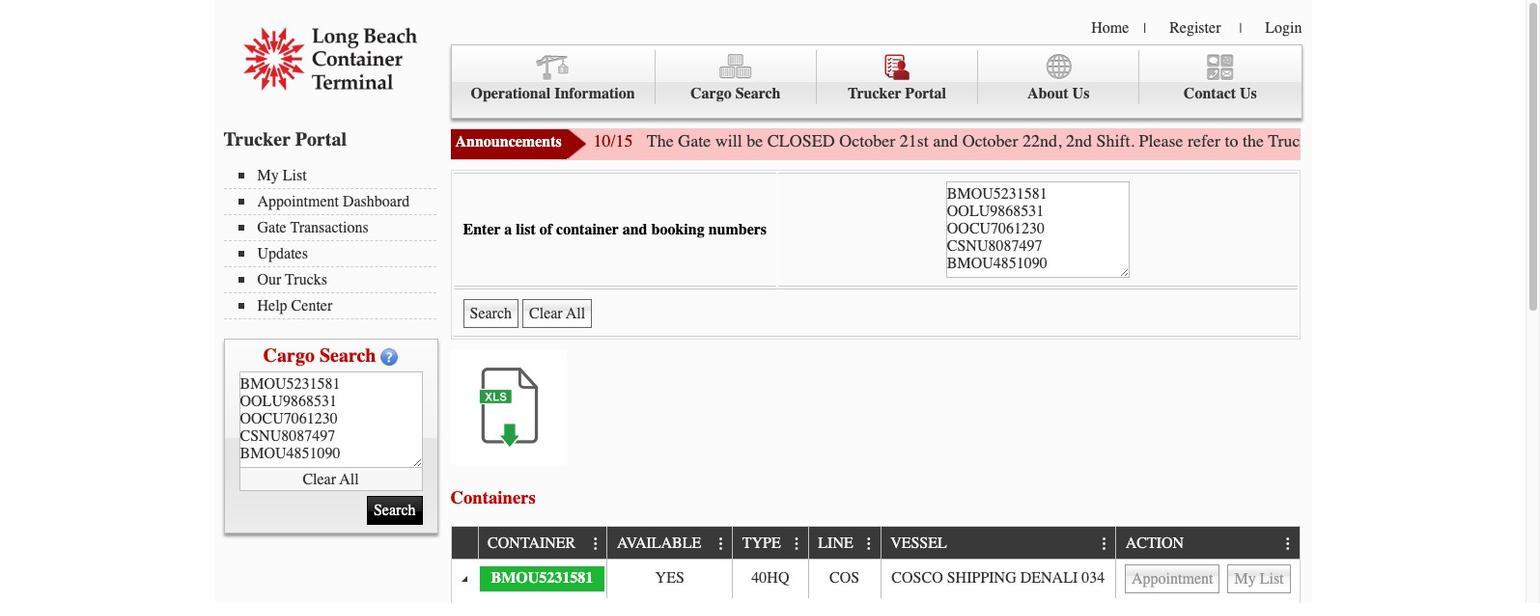Task type: locate. For each thing, give the bounding box(es) containing it.
search up be
[[736, 85, 781, 102]]

1 edit column settings image from the left
[[790, 537, 805, 552]]

edit column settings image left type
[[714, 537, 729, 552]]

shipping
[[947, 570, 1017, 587]]

trucker inside menu bar
[[848, 85, 902, 102]]

page
[[1431, 130, 1464, 152]]

will
[[716, 130, 743, 152]]

1 horizontal spatial edit column settings image
[[1097, 537, 1113, 552]]

1 vertical spatial trucker
[[224, 128, 291, 151]]

trucker
[[848, 85, 902, 102], [224, 128, 291, 151]]

3 edit column settings image from the left
[[1281, 537, 1297, 552]]

40hq cell
[[732, 560, 808, 599]]

edit column settings image inside "container" column header
[[588, 537, 604, 552]]

edit column settings image inside action column header
[[1281, 537, 1297, 552]]

0 horizontal spatial gate
[[257, 219, 287, 237]]

1 edit column settings image from the left
[[588, 537, 604, 552]]

bmou5231581
[[491, 570, 593, 587]]

cos
[[830, 570, 860, 587]]

gate
[[678, 130, 711, 152], [1314, 130, 1347, 152], [257, 219, 287, 237]]

booking
[[652, 221, 705, 239]]

| left login link
[[1240, 20, 1243, 37]]

edit column settings image
[[790, 537, 805, 552], [1097, 537, 1113, 552], [1281, 537, 1297, 552]]

1 horizontal spatial us
[[1240, 85, 1258, 102]]

refer
[[1188, 130, 1221, 152]]

0 vertical spatial trucker portal
[[848, 85, 947, 102]]

container
[[557, 221, 619, 239]]

cell
[[1116, 560, 1300, 599]]

1 vertical spatial trucker portal
[[224, 128, 347, 151]]

further
[[1493, 130, 1540, 152]]

1 horizontal spatial menu bar
[[451, 44, 1303, 119]]

2 us from the left
[[1240, 85, 1258, 102]]

edit column settings image for available
[[714, 537, 729, 552]]

information
[[555, 85, 635, 102]]

appointment dashboard link
[[238, 193, 436, 211]]

contact us link
[[1140, 50, 1302, 105]]

| right the home
[[1144, 20, 1147, 37]]

announcements
[[455, 133, 562, 151]]

3 edit column settings image from the left
[[862, 537, 877, 552]]

october left 21st
[[840, 130, 896, 152]]

cargo search up the will
[[691, 85, 781, 102]]

1 horizontal spatial october
[[963, 130, 1019, 152]]

0 vertical spatial cargo search
[[691, 85, 781, 102]]

1 vertical spatial portal
[[295, 128, 347, 151]]

appointment
[[257, 193, 339, 211]]

Enter container numbers and/ or booking numbers. Press ESC to reset input box text field
[[947, 182, 1130, 278]]

1 horizontal spatial portal
[[906, 85, 947, 102]]

edit column settings image inside "type" column header
[[790, 537, 805, 552]]

edit column settings image inside line column header
[[862, 537, 877, 552]]

please
[[1140, 130, 1184, 152]]

october
[[840, 130, 896, 152], [963, 130, 1019, 152]]

0 vertical spatial portal
[[906, 85, 947, 102]]

tree grid containing container
[[452, 528, 1300, 604]]

us
[[1073, 85, 1090, 102], [1240, 85, 1258, 102]]

0 horizontal spatial us
[[1073, 85, 1090, 102]]

2 edit column settings image from the left
[[1097, 537, 1113, 552]]

vessel link
[[891, 528, 957, 559]]

action
[[1126, 536, 1184, 553]]

clear all
[[303, 471, 359, 488]]

portal
[[906, 85, 947, 102], [295, 128, 347, 151]]

and
[[933, 130, 958, 152], [623, 221, 648, 239]]

0 horizontal spatial cargo search
[[263, 345, 376, 367]]

22nd,
[[1023, 130, 1062, 152]]

truck
[[1269, 130, 1310, 152]]

row
[[452, 528, 1300, 560], [452, 560, 1300, 599]]

1 us from the left
[[1073, 85, 1090, 102]]

2 horizontal spatial edit column settings image
[[1281, 537, 1297, 552]]

portal up 21st
[[906, 85, 947, 102]]

1 horizontal spatial cargo search
[[691, 85, 781, 102]]

tree grid
[[452, 528, 1300, 604]]

and left "booking"
[[623, 221, 648, 239]]

0 horizontal spatial |
[[1144, 20, 1147, 37]]

0 vertical spatial cargo
[[691, 85, 732, 102]]

0 vertical spatial trucker
[[848, 85, 902, 102]]

trucker portal link
[[817, 50, 979, 105]]

us inside the about us link
[[1073, 85, 1090, 102]]

yes cell
[[607, 560, 732, 599]]

2 horizontal spatial edit column settings image
[[862, 537, 877, 552]]

1 vertical spatial cargo
[[263, 345, 315, 367]]

edit column settings image inside available column header
[[714, 537, 729, 552]]

cargo up the will
[[691, 85, 732, 102]]

trucker up my
[[224, 128, 291, 151]]

container
[[488, 536, 576, 553]]

0 horizontal spatial portal
[[295, 128, 347, 151]]

2 edit column settings image from the left
[[714, 537, 729, 552]]

1 row from the top
[[452, 528, 1300, 560]]

october left the 22nd,
[[963, 130, 1019, 152]]

edit column settings image for vessel
[[1097, 537, 1113, 552]]

register link
[[1170, 19, 1222, 37]]

1 horizontal spatial |
[[1240, 20, 1243, 37]]

us for contact us
[[1240, 85, 1258, 102]]

row down "line" link
[[452, 560, 1300, 599]]

edit column settings image for action
[[1281, 537, 1297, 552]]

0 horizontal spatial october
[[840, 130, 896, 152]]

us inside "contact us" link
[[1240, 85, 1258, 102]]

0 vertical spatial search
[[736, 85, 781, 102]]

dashboard
[[343, 193, 410, 211]]

edit column settings image inside vessel "column header"
[[1097, 537, 1113, 552]]

1 horizontal spatial trucker
[[848, 85, 902, 102]]

search down help center link
[[320, 345, 376, 367]]

0 horizontal spatial trucker
[[224, 128, 291, 151]]

menu bar containing operational information
[[451, 44, 1303, 119]]

1 horizontal spatial trucker portal
[[848, 85, 947, 102]]

trucker portal up "list"
[[224, 128, 347, 151]]

row up cos
[[452, 528, 1300, 560]]

action column header
[[1116, 528, 1300, 560]]

1 vertical spatial search
[[320, 345, 376, 367]]

cargo inside menu bar
[[691, 85, 732, 102]]

trucker portal
[[848, 85, 947, 102], [224, 128, 347, 151]]

gate up updates
[[257, 219, 287, 237]]

edit column settings image
[[588, 537, 604, 552], [714, 537, 729, 552], [862, 537, 877, 552]]

0 vertical spatial and
[[933, 130, 958, 152]]

0 horizontal spatial and
[[623, 221, 648, 239]]

gate right 'truck'
[[1314, 130, 1347, 152]]

and right 21st
[[933, 130, 958, 152]]

portal up my list link
[[295, 128, 347, 151]]

trucker portal up 21st
[[848, 85, 947, 102]]

login link
[[1266, 19, 1303, 37]]

the
[[1243, 130, 1265, 152]]

edit column settings image right line
[[862, 537, 877, 552]]

1 vertical spatial and
[[623, 221, 648, 239]]

None button
[[523, 299, 592, 328], [1125, 565, 1221, 594], [1228, 565, 1291, 594], [523, 299, 592, 328], [1125, 565, 1221, 594], [1228, 565, 1291, 594]]

us right contact
[[1240, 85, 1258, 102]]

1 horizontal spatial cargo
[[691, 85, 732, 102]]

1 horizontal spatial gate
[[678, 130, 711, 152]]

home link
[[1092, 19, 1130, 37]]

1 vertical spatial menu bar
[[224, 165, 446, 320]]

1 horizontal spatial and
[[933, 130, 958, 152]]

1 vertical spatial cargo search
[[263, 345, 376, 367]]

cargo
[[691, 85, 732, 102], [263, 345, 315, 367]]

our trucks link
[[238, 271, 436, 289]]

for
[[1468, 130, 1489, 152]]

None submit
[[463, 299, 519, 328], [367, 497, 423, 526], [463, 299, 519, 328], [367, 497, 423, 526]]

gate right the
[[678, 130, 711, 152]]

my list link
[[238, 167, 436, 185]]

search
[[736, 85, 781, 102], [320, 345, 376, 367]]

1 horizontal spatial search
[[736, 85, 781, 102]]

1 october from the left
[[840, 130, 896, 152]]

0 horizontal spatial edit column settings image
[[588, 537, 604, 552]]

contact
[[1184, 85, 1237, 102]]

gate inside my list appointment dashboard gate transactions updates our trucks help center
[[257, 219, 287, 237]]

action link
[[1126, 528, 1194, 559]]

type column header
[[732, 528, 808, 560]]

row containing bmou5231581
[[452, 560, 1300, 599]]

0 horizontal spatial menu bar
[[224, 165, 446, 320]]

line column header
[[808, 528, 881, 560]]

0 horizontal spatial edit column settings image
[[790, 537, 805, 552]]

trucker up 21st
[[848, 85, 902, 102]]

0 horizontal spatial trucker portal
[[224, 128, 347, 151]]

enter
[[463, 221, 501, 239]]

0 horizontal spatial cargo
[[263, 345, 315, 367]]

us right about
[[1073, 85, 1090, 102]]

|
[[1144, 20, 1147, 37], [1240, 20, 1243, 37]]

2 row from the top
[[452, 560, 1300, 599]]

row group
[[452, 560, 1300, 604]]

menu bar
[[451, 44, 1303, 119], [224, 165, 446, 320]]

vessel column header
[[881, 528, 1116, 560]]

login
[[1266, 19, 1303, 37]]

cargo search
[[691, 85, 781, 102], [263, 345, 376, 367]]

1 horizontal spatial edit column settings image
[[714, 537, 729, 552]]

list
[[283, 167, 307, 185]]

40hq
[[752, 570, 790, 587]]

0 vertical spatial menu bar
[[451, 44, 1303, 119]]

enter a list of container and booking numbers
[[463, 221, 767, 239]]

my list appointment dashboard gate transactions updates our trucks help center
[[257, 167, 410, 315]]

row containing container
[[452, 528, 1300, 560]]

cargo down help
[[263, 345, 315, 367]]

cosco shipping denali 034 cell
[[881, 560, 1116, 599]]

cargo search down center
[[263, 345, 376, 367]]

edit column settings image right container link
[[588, 537, 604, 552]]



Task type: vqa. For each thing, say whether or not it's contained in the screenshot.
CLOSED
yes



Task type: describe. For each thing, give the bounding box(es) containing it.
10/15
[[594, 130, 633, 152]]

clear all button
[[239, 469, 423, 492]]

034
[[1082, 570, 1105, 587]]

operational information link
[[452, 50, 656, 105]]

a
[[505, 221, 512, 239]]

trucker portal inside menu bar
[[848, 85, 947, 102]]

be
[[747, 130, 763, 152]]

trucks
[[285, 271, 327, 289]]

about us
[[1028, 85, 1090, 102]]

yes
[[656, 570, 685, 587]]

Enter container numbers and/ or booking numbers.  text field
[[239, 372, 423, 469]]

menu bar containing my list
[[224, 165, 446, 320]]

closed
[[768, 130, 835, 152]]

cosco
[[892, 570, 944, 587]]

gate transactions link
[[238, 219, 436, 237]]

updates
[[257, 245, 308, 263]]

containers
[[451, 488, 536, 509]]

cargo search inside cargo search link
[[691, 85, 781, 102]]

center
[[291, 298, 333, 315]]

type
[[743, 536, 781, 553]]

all
[[340, 471, 359, 488]]

vessel
[[891, 536, 947, 553]]

line link
[[819, 528, 863, 559]]

our
[[257, 271, 281, 289]]

cargo search link
[[656, 50, 817, 105]]

home
[[1092, 19, 1130, 37]]

numbers
[[709, 221, 767, 239]]

about
[[1028, 85, 1069, 102]]

type link
[[743, 528, 790, 559]]

operational
[[471, 85, 551, 102]]

row group containing bmou5231581
[[452, 560, 1300, 604]]

clear
[[303, 471, 336, 488]]

of
[[540, 221, 553, 239]]

the
[[647, 130, 674, 152]]

transactions
[[290, 219, 369, 237]]

help
[[257, 298, 288, 315]]

10/15 the gate will be closed october 21st and october 22nd, 2nd shift. please refer to the truck gate hours web page for further 
[[594, 130, 1541, 152]]

line
[[819, 536, 854, 553]]

us for about us
[[1073, 85, 1090, 102]]

list
[[516, 221, 536, 239]]

help center link
[[238, 298, 436, 315]]

edit column settings image for container
[[588, 537, 604, 552]]

cosco shipping denali 034
[[892, 570, 1105, 587]]

register
[[1170, 19, 1222, 37]]

my
[[257, 167, 279, 185]]

available link
[[617, 528, 711, 559]]

container column header
[[478, 528, 607, 560]]

bmou5231581 cell
[[478, 560, 607, 599]]

web
[[1398, 130, 1427, 152]]

to
[[1225, 130, 1239, 152]]

2 october from the left
[[963, 130, 1019, 152]]

21st
[[900, 130, 929, 152]]

operational information
[[471, 85, 635, 102]]

portal inside menu bar
[[906, 85, 947, 102]]

cos cell
[[808, 560, 881, 599]]

2nd
[[1067, 130, 1093, 152]]

hours
[[1351, 130, 1394, 152]]

shift.
[[1097, 130, 1135, 152]]

2 horizontal spatial gate
[[1314, 130, 1347, 152]]

about us link
[[979, 50, 1140, 105]]

available column header
[[607, 528, 732, 560]]

contact us
[[1184, 85, 1258, 102]]

search inside menu bar
[[736, 85, 781, 102]]

container link
[[488, 528, 585, 559]]

edit column settings image for line
[[862, 537, 877, 552]]

edit column settings image for type
[[790, 537, 805, 552]]

0 horizontal spatial search
[[320, 345, 376, 367]]

1 | from the left
[[1144, 20, 1147, 37]]

updates link
[[238, 245, 436, 263]]

2 | from the left
[[1240, 20, 1243, 37]]

available
[[617, 536, 702, 553]]

denali
[[1021, 570, 1078, 587]]



